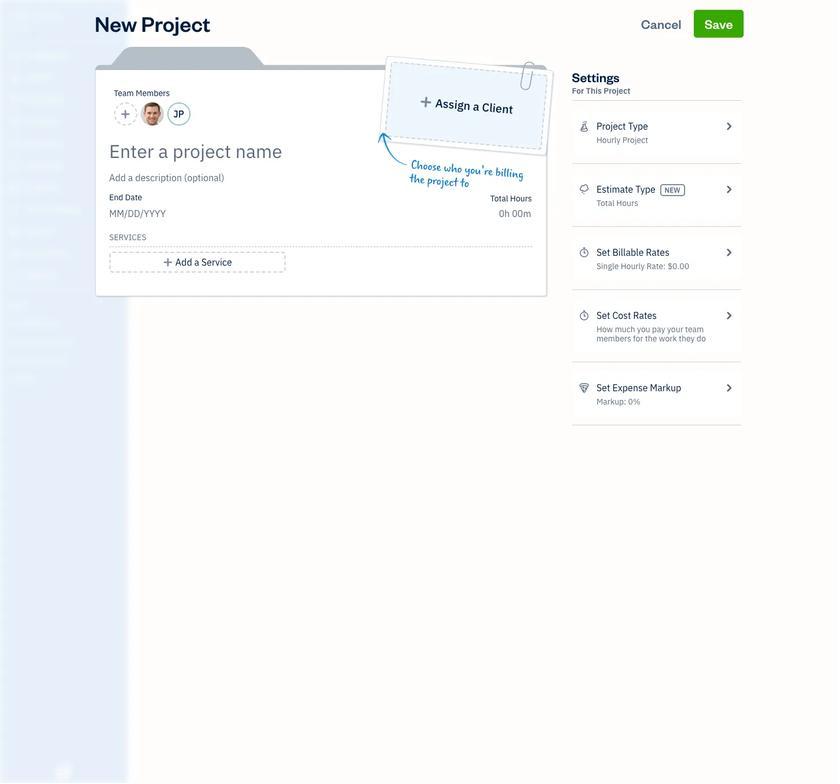 Task type: vqa. For each thing, say whether or not it's contained in the screenshot.
rightmost will
no



Task type: locate. For each thing, give the bounding box(es) containing it.
owner
[[9, 23, 31, 32]]

for
[[572, 86, 584, 96]]

set
[[597, 247, 610, 258], [597, 310, 610, 321], [597, 382, 610, 394]]

chevronright image for set billable rates
[[724, 246, 734, 260]]

members
[[597, 334, 631, 344]]

rates up you
[[633, 310, 657, 321]]

billable
[[612, 247, 644, 258]]

Project Description text field
[[109, 171, 428, 185]]

1 chevronright image from the top
[[724, 119, 734, 133]]

inc
[[45, 10, 61, 22]]

hours down estimate type
[[617, 198, 638, 209]]

set up how on the right of the page
[[597, 310, 610, 321]]

a right add
[[194, 257, 199, 268]]

plus image
[[419, 96, 433, 109], [163, 255, 173, 269]]

to
[[460, 177, 469, 191]]

0 horizontal spatial hours
[[510, 193, 532, 204]]

plus image inside add a service button
[[163, 255, 173, 269]]

plus image inside "assign a client" 'button'
[[419, 96, 433, 109]]

turtle inc owner
[[9, 10, 61, 32]]

4 chevronright image from the top
[[724, 381, 734, 395]]

assign a client
[[435, 96, 514, 117]]

how much you pay your team members for the work they do
[[597, 324, 706, 344]]

1 horizontal spatial total
[[597, 198, 615, 209]]

new project
[[95, 10, 210, 37]]

jp
[[173, 108, 184, 120]]

expense
[[612, 382, 648, 394]]

team
[[685, 324, 704, 335]]

1 vertical spatial rates
[[633, 310, 657, 321]]

end date
[[109, 192, 142, 203]]

team members
[[114, 88, 170, 98]]

3 chevronright image from the top
[[724, 309, 734, 323]]

1 horizontal spatial a
[[472, 99, 480, 114]]

0 vertical spatial plus image
[[419, 96, 433, 109]]

2 set from the top
[[597, 310, 610, 321]]

new
[[665, 186, 680, 195]]

chart image
[[8, 249, 21, 260]]

you
[[637, 324, 650, 335]]

a inside assign a client
[[472, 99, 480, 114]]

0 vertical spatial rates
[[646, 247, 670, 258]]

total hours down estimate
[[597, 198, 638, 209]]

single hourly rate : $0.00
[[597, 261, 689, 272]]

3 set from the top
[[597, 382, 610, 394]]

a left client
[[472, 99, 480, 114]]

add a service
[[175, 257, 232, 268]]

total
[[490, 193, 508, 204], [597, 198, 615, 209]]

1 vertical spatial a
[[194, 257, 199, 268]]

2 chevronright image from the top
[[724, 246, 734, 260]]

chevronright image
[[724, 119, 734, 133], [724, 246, 734, 260], [724, 309, 734, 323], [724, 381, 734, 395]]

project type
[[597, 120, 648, 132]]

project inside settings for this project
[[604, 86, 631, 96]]

0 vertical spatial type
[[628, 120, 648, 132]]

the left "project" in the right top of the page
[[409, 172, 425, 187]]

the
[[409, 172, 425, 187], [645, 334, 657, 344]]

estimate
[[597, 184, 633, 195]]

0 horizontal spatial plus image
[[163, 255, 173, 269]]

much
[[615, 324, 635, 335]]

total hours up hourly budget text box
[[490, 193, 532, 204]]

type
[[628, 120, 648, 132], [636, 184, 656, 195]]

hourly down project type
[[597, 135, 621, 145]]

your
[[667, 324, 683, 335]]

rates up the rate
[[646, 247, 670, 258]]

add a service button
[[109, 252, 285, 273]]

0 vertical spatial the
[[409, 172, 425, 187]]

2 vertical spatial set
[[597, 382, 610, 394]]

type for estimate type
[[636, 184, 656, 195]]

1 horizontal spatial plus image
[[419, 96, 433, 109]]

1 vertical spatial type
[[636, 184, 656, 195]]

markup: 0%
[[597, 397, 641, 407]]

total hours
[[490, 193, 532, 204], [597, 198, 638, 209]]

choose
[[410, 159, 442, 175]]

0 horizontal spatial a
[[194, 257, 199, 268]]

client image
[[8, 72, 21, 84]]

the right for
[[645, 334, 657, 344]]

project
[[141, 10, 210, 37], [604, 86, 631, 96], [597, 120, 626, 132], [623, 135, 648, 145]]

for
[[633, 334, 643, 344]]

a inside button
[[194, 257, 199, 268]]

set for set expense markup
[[597, 382, 610, 394]]

set up the markup:
[[597, 382, 610, 394]]

billing
[[495, 166, 524, 182]]

plus image left assign
[[419, 96, 433, 109]]

total up hourly budget text box
[[490, 193, 508, 204]]

set up single
[[597, 247, 610, 258]]

who
[[443, 161, 462, 176]]

cost
[[612, 310, 631, 321]]

main element
[[0, 0, 156, 784]]

hourly down set billable rates
[[621, 261, 645, 272]]

hours
[[510, 193, 532, 204], [617, 198, 638, 209]]

report image
[[8, 271, 21, 282]]

1 horizontal spatial the
[[645, 334, 657, 344]]

0%
[[628, 397, 641, 407]]

rates for set billable rates
[[646, 247, 670, 258]]

set expense markup
[[597, 382, 681, 394]]

team
[[114, 88, 134, 98]]

Hourly Budget text field
[[499, 208, 532, 220]]

0 horizontal spatial the
[[409, 172, 425, 187]]

settings image
[[9, 374, 124, 383]]

chevronright image for set expense markup
[[724, 381, 734, 395]]

project image
[[8, 182, 21, 194]]

set for set cost rates
[[597, 310, 610, 321]]

assign
[[435, 96, 471, 113]]

type left new
[[636, 184, 656, 195]]

type up hourly project
[[628, 120, 648, 132]]

add
[[175, 257, 192, 268]]

chevronright image for project type
[[724, 119, 734, 133]]

0 vertical spatial set
[[597, 247, 610, 258]]

1 vertical spatial set
[[597, 310, 610, 321]]

total down estimate
[[597, 198, 615, 209]]

hourly project
[[597, 135, 648, 145]]

1 vertical spatial the
[[645, 334, 657, 344]]

estimate type
[[597, 184, 656, 195]]

End date in  format text field
[[109, 208, 250, 220]]

chevronright image
[[724, 182, 734, 196]]

:
[[663, 261, 666, 272]]

0 horizontal spatial total hours
[[490, 193, 532, 204]]

a
[[472, 99, 480, 114], [194, 257, 199, 268]]

1 set from the top
[[597, 247, 610, 258]]

plus image left add
[[163, 255, 173, 269]]

hours up hourly budget text box
[[510, 193, 532, 204]]

save
[[705, 16, 733, 32]]

do
[[697, 334, 706, 344]]

0 vertical spatial a
[[472, 99, 480, 114]]

pay
[[652, 324, 665, 335]]

markup:
[[597, 397, 626, 407]]

hourly
[[597, 135, 621, 145], [621, 261, 645, 272]]

rates
[[646, 247, 670, 258], [633, 310, 657, 321]]

services
[[109, 232, 146, 243]]

0 vertical spatial hourly
[[597, 135, 621, 145]]

they
[[679, 334, 695, 344]]

payment image
[[8, 138, 21, 150]]

1 vertical spatial plus image
[[163, 255, 173, 269]]



Task type: describe. For each thing, give the bounding box(es) containing it.
team members image
[[9, 319, 124, 328]]

assign a client button
[[384, 61, 548, 150]]

estimate image
[[8, 94, 21, 106]]

1 horizontal spatial total hours
[[597, 198, 638, 209]]

1 vertical spatial hourly
[[621, 261, 645, 272]]

project
[[427, 174, 458, 190]]

plus image for add
[[163, 255, 173, 269]]

timetracking image
[[579, 309, 590, 323]]

$0.00
[[668, 261, 689, 272]]

add team member image
[[120, 107, 131, 121]]

work
[[659, 334, 677, 344]]

dashboard image
[[8, 50, 21, 62]]

client
[[481, 100, 514, 117]]

set billable rates
[[597, 247, 670, 258]]

estimates image
[[579, 182, 590, 196]]

cancel
[[641, 16, 682, 32]]

turtle
[[9, 10, 42, 22]]

expenses image
[[579, 381, 590, 395]]

save button
[[694, 10, 743, 38]]

markup
[[650, 382, 681, 394]]

the inside how much you pay your team members for the work they do
[[645, 334, 657, 344]]

type for project type
[[628, 120, 648, 132]]

money image
[[8, 226, 21, 238]]

settings for this project
[[572, 69, 631, 96]]

a for assign
[[472, 99, 480, 114]]

set for set billable rates
[[597, 247, 610, 258]]

Project Name text field
[[109, 140, 428, 163]]

timer image
[[8, 204, 21, 216]]

choose who you're billing the project to
[[409, 159, 524, 191]]

apps image
[[9, 300, 124, 309]]

freshbooks image
[[54, 765, 73, 779]]

chevronright image for set cost rates
[[724, 309, 734, 323]]

date
[[125, 192, 142, 203]]

you're
[[464, 163, 493, 179]]

timetracking image
[[579, 246, 590, 260]]

items and services image
[[9, 337, 124, 346]]

1 horizontal spatial hours
[[617, 198, 638, 209]]

set cost rates
[[597, 310, 657, 321]]

0 horizontal spatial total
[[490, 193, 508, 204]]

service
[[201, 257, 232, 268]]

members
[[136, 88, 170, 98]]

bank connections image
[[9, 356, 124, 365]]

rates for set cost rates
[[633, 310, 657, 321]]

this
[[586, 86, 602, 96]]

the inside choose who you're billing the project to
[[409, 172, 425, 187]]

projects image
[[579, 119, 590, 133]]

single
[[597, 261, 619, 272]]

plus image for assign
[[419, 96, 433, 109]]

invoice image
[[8, 116, 21, 128]]

settings
[[572, 69, 620, 85]]

end
[[109, 192, 123, 203]]

expense image
[[8, 160, 21, 172]]

new
[[95, 10, 137, 37]]

rate
[[647, 261, 663, 272]]

cancel button
[[631, 10, 692, 38]]

how
[[597, 324, 613, 335]]

a for add
[[194, 257, 199, 268]]



